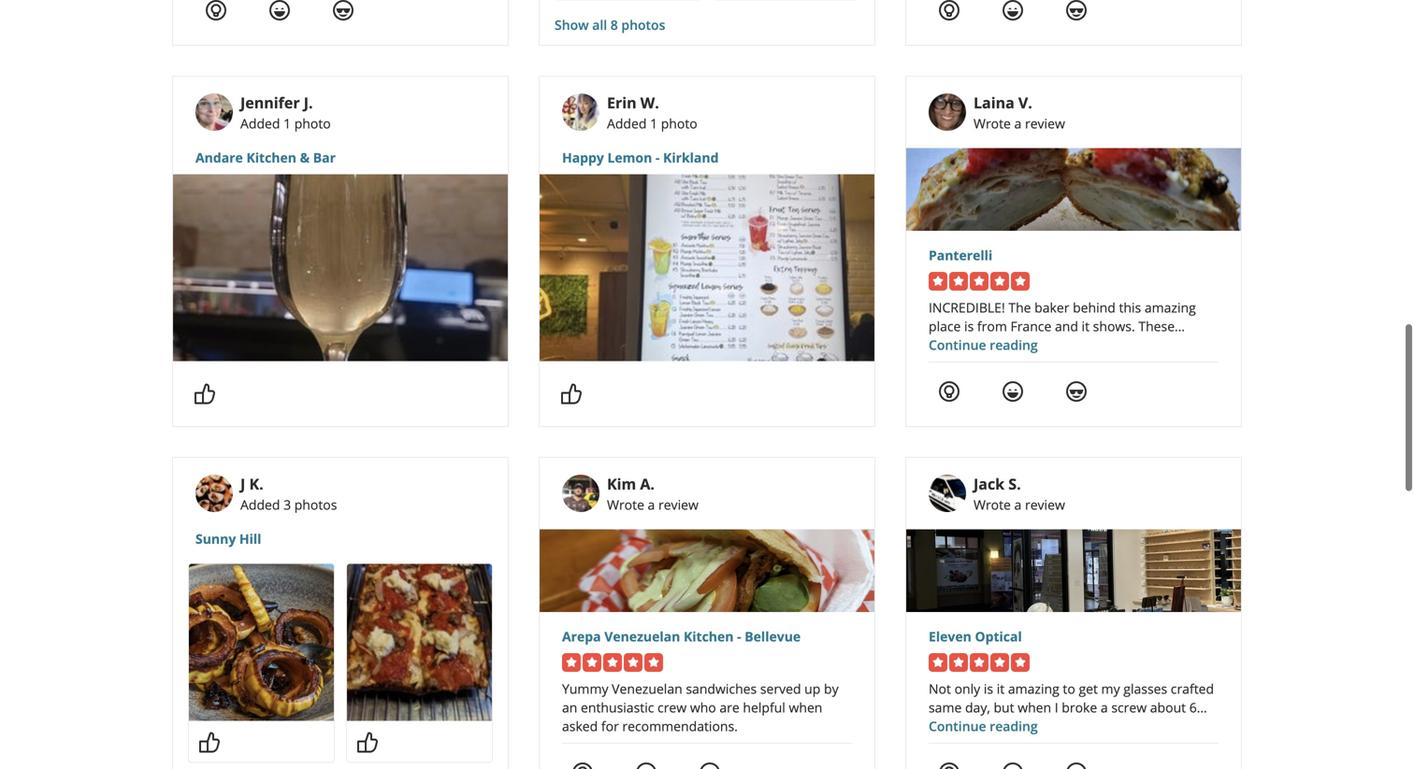Task type: describe. For each thing, give the bounding box(es) containing it.
added for jennifer
[[240, 115, 280, 132]]

jack s. wrote a review
[[974, 474, 1065, 514]]

enthusiastic
[[581, 699, 654, 717]]

lemon
[[608, 149, 652, 167]]

continue for laina
[[929, 336, 987, 354]]

24 cool v2 image for laina v.
[[1066, 381, 1088, 403]]

eleven optical link
[[929, 628, 1219, 646]]

added for j
[[240, 496, 280, 514]]

k.
[[249, 474, 263, 494]]

5 star rating image for kim a.
[[562, 654, 663, 673]]

24 useful v2 image for kim a.
[[572, 763, 594, 770]]

kim
[[607, 474, 636, 494]]

24 cool v2 image for jack s.
[[1066, 763, 1088, 770]]

j
[[240, 474, 245, 494]]

8
[[611, 16, 618, 34]]

kim a. wrote a review
[[607, 474, 699, 514]]

continue reading button for laina
[[929, 336, 1038, 354]]

eleven optical
[[929, 628, 1022, 646]]

3
[[284, 496, 291, 514]]

a for v.
[[1015, 115, 1022, 132]]

reading for v.
[[990, 336, 1038, 354]]

an
[[562, 699, 578, 717]]

photo of jennifer j. image
[[196, 94, 233, 131]]

jennifer j. link
[[240, 93, 313, 113]]

24 useful v2 image for laina v.
[[938, 381, 961, 403]]

all
[[592, 16, 607, 34]]

show all 8 photos
[[555, 16, 666, 34]]

24 cool v2 image
[[332, 0, 355, 22]]

w.
[[641, 93, 659, 113]]

wrote for jack
[[974, 496, 1011, 514]]

photo for w.
[[661, 115, 698, 132]]

for
[[601, 718, 619, 736]]

review for v.
[[1025, 115, 1065, 132]]

by
[[824, 681, 839, 698]]

are
[[720, 699, 740, 717]]

wrote for kim
[[607, 496, 645, 514]]

arepa
[[562, 628, 601, 646]]

optical
[[975, 628, 1022, 646]]

j k. added 3 photos
[[240, 474, 337, 514]]

photo of j k. image
[[196, 475, 233, 513]]

jack s. link
[[974, 474, 1021, 494]]

0 horizontal spatial kitchen
[[246, 149, 297, 167]]

sunny
[[196, 530, 236, 548]]

24 useful v2 image
[[938, 0, 961, 22]]

0 vertical spatial like feed item image
[[194, 383, 216, 406]]

added for erin
[[607, 115, 647, 132]]

photo of jack s. image
[[929, 475, 966, 513]]

panterelli link
[[929, 246, 1219, 265]]

erin
[[607, 93, 637, 113]]

photo for j.
[[294, 115, 331, 132]]

show
[[555, 16, 589, 34]]

j k. link
[[240, 474, 263, 494]]

arepa venezuelan kitchen - bellevue link
[[562, 628, 852, 646]]

eleven
[[929, 628, 972, 646]]

a.
[[640, 474, 655, 494]]

continue reading for jack
[[929, 718, 1038, 736]]

asked
[[562, 718, 598, 736]]

j.
[[304, 93, 313, 113]]

andare
[[196, 149, 243, 167]]

yummy venezuelan sandwiches served up by an enthusiastic crew who are helpful when asked for recommendations.
[[562, 681, 839, 736]]

kirkland
[[663, 149, 719, 167]]

24 cool v2 image for kim a.
[[699, 763, 721, 770]]

5 star rating image for jack s.
[[929, 654, 1030, 673]]

erin w. added 1 photo
[[607, 93, 698, 132]]

laina
[[974, 93, 1015, 113]]



Task type: locate. For each thing, give the bounding box(es) containing it.
24 funny v2 image for jack s.
[[1002, 763, 1024, 770]]

1 horizontal spatial open photo lightbox image
[[347, 565, 492, 722]]

0 vertical spatial continue reading
[[929, 336, 1038, 354]]

review inside laina v. wrote a review
[[1025, 115, 1065, 132]]

arepa venezuelan kitchen - bellevue
[[562, 628, 801, 646]]

photos inside j k. added 3 photos
[[294, 496, 337, 514]]

0 horizontal spatial 1
[[284, 115, 291, 132]]

2 1 from the left
[[650, 115, 658, 132]]

v.
[[1019, 93, 1033, 113]]

photos inside dropdown button
[[622, 16, 666, 34]]

wrote down jack
[[974, 496, 1011, 514]]

1 continue reading button from the top
[[929, 336, 1038, 354]]

a
[[1015, 115, 1022, 132], [648, 496, 655, 514], [1015, 496, 1022, 514]]

2 reading from the top
[[990, 718, 1038, 736]]

continue reading for laina
[[929, 336, 1038, 354]]

1 down w.
[[650, 115, 658, 132]]

0 horizontal spatial photos
[[294, 496, 337, 514]]

24 funny v2 image for laina v.
[[1002, 381, 1024, 403]]

helpful
[[743, 699, 786, 717]]

5 star rating image down eleven optical
[[929, 654, 1030, 673]]

kitchen left '&' on the left
[[246, 149, 297, 167]]

wrote inside laina v. wrote a review
[[974, 115, 1011, 132]]

hill
[[239, 530, 261, 548]]

1 down the jennifer j. "link"
[[284, 115, 291, 132]]

photos right 3 on the left bottom of the page
[[294, 496, 337, 514]]

1 horizontal spatial photo
[[661, 115, 698, 132]]

review
[[1025, 115, 1065, 132], [659, 496, 699, 514], [1025, 496, 1065, 514]]

0 vertical spatial venezuelan
[[605, 628, 680, 646]]

a down s.
[[1015, 496, 1022, 514]]

added inside jennifer j. added 1 photo
[[240, 115, 280, 132]]

photo inside jennifer j. added 1 photo
[[294, 115, 331, 132]]

1 vertical spatial like feed item image
[[356, 732, 379, 755]]

continue reading button for jack
[[929, 718, 1038, 736]]

photo
[[294, 115, 331, 132], [661, 115, 698, 132]]

continue down panterelli
[[929, 336, 987, 354]]

1 horizontal spatial like feed item image
[[560, 383, 583, 406]]

laina v. wrote a review
[[974, 93, 1065, 132]]

24 funny v2 image
[[1002, 0, 1024, 22], [1002, 381, 1024, 403], [635, 763, 658, 770], [1002, 763, 1024, 770]]

0 vertical spatial like feed item image
[[560, 383, 583, 406]]

1 horizontal spatial kitchen
[[684, 628, 734, 646]]

happy
[[562, 149, 604, 167]]

venezuelan up crew
[[612, 681, 683, 698]]

1 inside jennifer j. added 1 photo
[[284, 115, 291, 132]]

photo of kim a. image
[[562, 475, 600, 513]]

0 vertical spatial continue reading button
[[929, 336, 1038, 354]]

a down the a.
[[648, 496, 655, 514]]

who
[[690, 699, 716, 717]]

1 horizontal spatial -
[[737, 628, 742, 646]]

0 horizontal spatial like feed item image
[[356, 732, 379, 755]]

0 horizontal spatial photo
[[294, 115, 331, 132]]

venezuelan
[[605, 628, 680, 646], [612, 681, 683, 698]]

review for a.
[[659, 496, 699, 514]]

photo inside erin w. added 1 photo
[[661, 115, 698, 132]]

continue reading down eleven optical
[[929, 718, 1038, 736]]

recommendations.
[[623, 718, 738, 736]]

continue down eleven at the right of page
[[929, 718, 987, 736]]

wrote
[[974, 115, 1011, 132], [607, 496, 645, 514], [974, 496, 1011, 514]]

reading for s.
[[990, 718, 1038, 736]]

1 vertical spatial venezuelan
[[612, 681, 683, 698]]

wrote inside jack s. wrote a review
[[974, 496, 1011, 514]]

2 photo from the left
[[661, 115, 698, 132]]

0 vertical spatial continue
[[929, 336, 987, 354]]

continue reading
[[929, 336, 1038, 354], [929, 718, 1038, 736]]

- right lemon
[[656, 149, 660, 167]]

&
[[300, 149, 310, 167]]

added down erin
[[607, 115, 647, 132]]

24 funny v2 image for kim a.
[[635, 763, 658, 770]]

2 continue from the top
[[929, 718, 987, 736]]

jennifer
[[240, 93, 300, 113]]

bellevue
[[745, 628, 801, 646]]

continue reading down panterelli
[[929, 336, 1038, 354]]

added inside j k. added 3 photos
[[240, 496, 280, 514]]

1 vertical spatial continue reading button
[[929, 718, 1038, 736]]

review for s.
[[1025, 496, 1065, 514]]

a inside kim a. wrote a review
[[648, 496, 655, 514]]

added down k.
[[240, 496, 280, 514]]

a down the v.
[[1015, 115, 1022, 132]]

reading
[[990, 336, 1038, 354], [990, 718, 1038, 736]]

0 vertical spatial reading
[[990, 336, 1038, 354]]

kitchen up sandwiches
[[684, 628, 734, 646]]

kim a. link
[[607, 474, 655, 494]]

0 vertical spatial -
[[656, 149, 660, 167]]

open photo lightbox image for bottom like feed item image
[[189, 565, 334, 722]]

crew
[[658, 699, 687, 717]]

review inside jack s. wrote a review
[[1025, 496, 1065, 514]]

wrote for laina
[[974, 115, 1011, 132]]

sandwiches
[[686, 681, 757, 698]]

review inside kim a. wrote a review
[[659, 496, 699, 514]]

1 vertical spatial -
[[737, 628, 742, 646]]

1 photo from the left
[[294, 115, 331, 132]]

venezuelan inside yummy venezuelan sandwiches served up by an enthusiastic crew who are helpful when asked for recommendations.
[[612, 681, 683, 698]]

andare kitchen & bar link
[[196, 148, 486, 167]]

a inside jack s. wrote a review
[[1015, 496, 1022, 514]]

5 star rating image up yummy
[[562, 654, 663, 673]]

kitchen
[[246, 149, 297, 167], [684, 628, 734, 646]]

- left bellevue at the bottom right of page
[[737, 628, 742, 646]]

added inside erin w. added 1 photo
[[607, 115, 647, 132]]

a for s.
[[1015, 496, 1022, 514]]

wrote down kim
[[607, 496, 645, 514]]

1 open photo lightbox image from the left
[[189, 565, 334, 722]]

erin w. link
[[607, 93, 659, 113]]

continue
[[929, 336, 987, 354], [929, 718, 987, 736]]

1 vertical spatial like feed item image
[[198, 732, 221, 755]]

1 vertical spatial continue
[[929, 718, 987, 736]]

when
[[789, 699, 823, 717]]

photo of erin w. image
[[562, 94, 600, 131]]

0 horizontal spatial -
[[656, 149, 660, 167]]

continue reading button down panterelli
[[929, 336, 1038, 354]]

sunny hill
[[196, 530, 261, 548]]

continue reading button
[[929, 336, 1038, 354], [929, 718, 1038, 736]]

1 continue from the top
[[929, 336, 987, 354]]

24 useful v2 image for jack s.
[[938, 763, 961, 770]]

0 horizontal spatial open photo lightbox image
[[189, 565, 334, 722]]

photo up kirkland at the top of page
[[661, 115, 698, 132]]

yummy
[[562, 681, 609, 698]]

1 vertical spatial continue reading
[[929, 718, 1038, 736]]

-
[[656, 149, 660, 167], [737, 628, 742, 646]]

served
[[760, 681, 801, 698]]

wrote inside kim a. wrote a review
[[607, 496, 645, 514]]

0 vertical spatial photos
[[622, 16, 666, 34]]

1 1 from the left
[[284, 115, 291, 132]]

1 continue reading from the top
[[929, 336, 1038, 354]]

happy lemon - kirkland
[[562, 149, 719, 167]]

sunny hill link
[[196, 530, 486, 549]]

1 for w.
[[650, 115, 658, 132]]

s.
[[1009, 474, 1021, 494]]

panterelli
[[929, 247, 993, 264]]

1 vertical spatial kitchen
[[684, 628, 734, 646]]

jennifer j. added 1 photo
[[240, 93, 331, 132]]

1 vertical spatial reading
[[990, 718, 1038, 736]]

added
[[240, 115, 280, 132], [607, 115, 647, 132], [240, 496, 280, 514]]

open photo lightbox image
[[189, 565, 334, 722], [347, 565, 492, 722]]

continue reading button down eleven optical
[[929, 718, 1038, 736]]

jack
[[974, 474, 1005, 494]]

andare kitchen & bar
[[196, 149, 336, 167]]

wrote down laina
[[974, 115, 1011, 132]]

1 horizontal spatial photos
[[622, 16, 666, 34]]

venezuelan for arepa
[[605, 628, 680, 646]]

2 open photo lightbox image from the left
[[347, 565, 492, 722]]

photo of laina v. image
[[929, 94, 966, 131]]

photo down j. at the top
[[294, 115, 331, 132]]

2 continue reading from the top
[[929, 718, 1038, 736]]

1 reading from the top
[[990, 336, 1038, 354]]

a for a.
[[648, 496, 655, 514]]

venezuelan for yummy
[[612, 681, 683, 698]]

venezuelan right arepa
[[605, 628, 680, 646]]

photos
[[622, 16, 666, 34], [294, 496, 337, 514]]

24 cool v2 image
[[1066, 0, 1088, 22], [1066, 381, 1088, 403], [699, 763, 721, 770], [1066, 763, 1088, 770]]

1 vertical spatial photos
[[294, 496, 337, 514]]

photos right 8
[[622, 16, 666, 34]]

5 star rating image for laina v.
[[929, 272, 1030, 291]]

show all 8 photos button
[[555, 15, 666, 34]]

2 continue reading button from the top
[[929, 718, 1038, 736]]

open photo lightbox image for bottom like feed item icon
[[347, 565, 492, 722]]

like feed item image
[[194, 383, 216, 406], [198, 732, 221, 755]]

24 funny v2 image
[[269, 0, 291, 22]]

like feed item image
[[560, 383, 583, 406], [356, 732, 379, 755]]

24 useful v2 image
[[205, 0, 227, 22], [938, 381, 961, 403], [572, 763, 594, 770], [938, 763, 961, 770]]

1 inside erin w. added 1 photo
[[650, 115, 658, 132]]

5 star rating image down panterelli
[[929, 272, 1030, 291]]

added down jennifer at the left top of page
[[240, 115, 280, 132]]

a inside laina v. wrote a review
[[1015, 115, 1022, 132]]

happy lemon - kirkland link
[[562, 148, 852, 167]]

5 star rating image
[[929, 272, 1030, 291], [562, 654, 663, 673], [929, 654, 1030, 673]]

continue for jack
[[929, 718, 987, 736]]

1 for j.
[[284, 115, 291, 132]]

bar
[[313, 149, 336, 167]]

up
[[805, 681, 821, 698]]

0 vertical spatial kitchen
[[246, 149, 297, 167]]

1
[[284, 115, 291, 132], [650, 115, 658, 132]]

laina v. link
[[974, 93, 1033, 113]]

1 horizontal spatial 1
[[650, 115, 658, 132]]



Task type: vqa. For each thing, say whether or not it's contained in the screenshot.
2nd Open photo lightbox from left
yes



